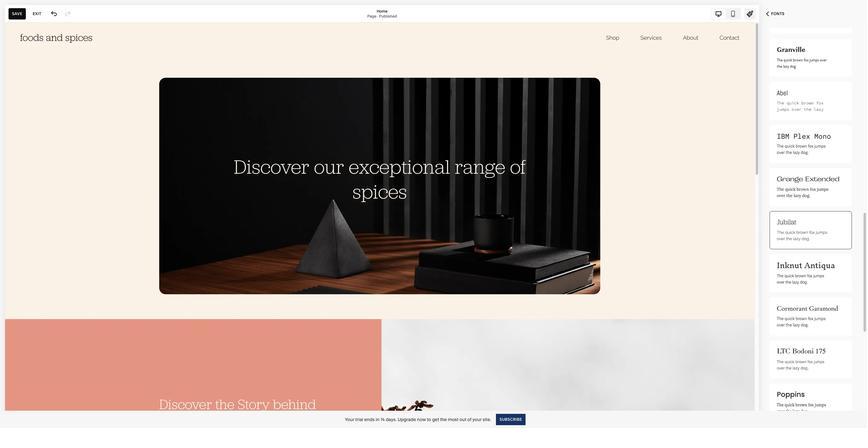 Task type: vqa. For each thing, say whether or not it's contained in the screenshot.
'dog.' in the Ltc Bodoni 175 The Quick Brown Fox Jumps Over The Lazy Dog.
yes



Task type: describe. For each thing, give the bounding box(es) containing it.
ends
[[364, 417, 375, 423]]

abel
[[777, 89, 788, 97]]

now
[[417, 417, 426, 423]]

exit button
[[29, 8, 45, 19]]

out
[[460, 417, 466, 423]]

brown inside granville the quick brown fox jumps over the lazy dog.
[[793, 57, 803, 63]]

quick inside poppins the quick brown fox jumps over the lazy dog.
[[785, 403, 795, 408]]

jumps inside ltc bodoni 175 the quick brown fox jumps over the lazy dog.
[[814, 360, 825, 366]]

to
[[427, 417, 431, 423]]

ibm
[[777, 131, 790, 141]]

fonts button
[[759, 7, 792, 21]]

upgrade
[[398, 417, 416, 423]]

lazy inside button
[[792, 279, 799, 285]]

most
[[448, 417, 459, 423]]

lazy down grange
[[794, 193, 801, 199]]

lazy down jubilat
[[793, 237, 801, 242]]

lazy down cormorant
[[793, 323, 800, 328]]

175
[[816, 348, 826, 356]]

bodoni
[[792, 348, 814, 356]]

save button
[[9, 8, 26, 19]]

of
[[468, 417, 472, 423]]

the quick brown fox jumps over the lazy dog. for grange extended
[[777, 187, 829, 199]]

cormorant garamond
[[777, 305, 839, 313]]

quick inside ibm plex mono the quick brown fox jumps over the lazy dog.
[[785, 144, 795, 149]]

ibm plex mono the quick brown fox jumps over the lazy dog.
[[777, 131, 831, 155]]

get
[[432, 417, 439, 423]]

save
[[12, 11, 22, 16]]

mono
[[815, 131, 831, 141]]

granville the quick brown fox jumps over the lazy dog.
[[777, 45, 827, 69]]

the inside button
[[786, 279, 791, 285]]

fox inside button
[[807, 273, 813, 279]]

home
[[377, 9, 388, 13]]

7 the from the top
[[777, 317, 784, 322]]

fonts
[[771, 11, 785, 16]]

the inside ibm plex mono the quick brown fox jumps over the lazy dog.
[[777, 144, 784, 149]]

jumps inside ibm plex mono the quick brown fox jumps over the lazy dog.
[[815, 144, 826, 149]]

extended
[[806, 175, 840, 183]]

brown inside poppins the quick brown fox jumps over the lazy dog.
[[796, 403, 808, 408]]

over inside button
[[777, 279, 785, 285]]

4 the from the top
[[777, 187, 784, 192]]

trial
[[355, 417, 363, 423]]

jumps inside poppins the quick brown fox jumps over the lazy dog.
[[815, 403, 826, 408]]

quick inside ltc bodoni 175 the quick brown fox jumps over the lazy dog.
[[785, 360, 795, 366]]

days.
[[386, 417, 397, 423]]

the inside poppins the quick brown fox jumps over the lazy dog.
[[786, 409, 792, 415]]

poppins
[[777, 390, 805, 400]]

fox inside ltc bodoni 175 the quick brown fox jumps over the lazy dog.
[[808, 360, 813, 366]]

abel the quick brown fox jumps over the lazy dog.
[[777, 89, 824, 119]]

dog. inside button
[[800, 279, 808, 285]]

quick inside abel the quick brown fox jumps over the lazy dog.
[[787, 101, 799, 106]]

brown inside ibm plex mono the quick brown fox jumps over the lazy dog.
[[796, 144, 807, 149]]

the quick brown fox jumps over the lazy dog. for jubilat
[[777, 231, 828, 242]]

jumps inside granville the quick brown fox jumps over the lazy dog.
[[810, 57, 819, 63]]

lazy inside poppins the quick brown fox jumps over the lazy dog.
[[793, 409, 800, 415]]

dog. inside granville the quick brown fox jumps over the lazy dog.
[[790, 63, 797, 69]]

the inside granville the quick brown fox jumps over the lazy dog.
[[777, 57, 783, 63]]

ltc bodoni 175 the quick brown fox jumps over the lazy dog.
[[777, 348, 826, 372]]

brown inside ltc bodoni 175 the quick brown fox jumps over the lazy dog.
[[796, 360, 807, 366]]



Task type: locate. For each thing, give the bounding box(es) containing it.
the quick brown fox jumps over the lazy dog. down cormorant garamond
[[777, 317, 826, 328]]

jumps inside button
[[814, 273, 824, 279]]

8 the from the top
[[777, 360, 784, 366]]

over inside abel the quick brown fox jumps over the lazy dog.
[[792, 107, 802, 112]]

5 the from the top
[[777, 231, 784, 235]]

lazy
[[783, 63, 789, 69], [814, 107, 824, 112], [793, 150, 800, 155], [794, 193, 801, 199], [793, 237, 801, 242], [792, 279, 799, 285], [793, 323, 800, 328], [793, 366, 800, 372], [793, 409, 800, 415]]

the
[[777, 63, 782, 69], [804, 107, 812, 112], [786, 150, 792, 155], [787, 193, 793, 199], [786, 237, 792, 242], [786, 279, 791, 285], [786, 323, 792, 328], [786, 366, 792, 372], [786, 409, 792, 415], [440, 417, 447, 423]]

dog. inside ltc bodoni 175 the quick brown fox jumps over the lazy dog.
[[801, 366, 809, 372]]

lazy down poppins at the right bottom of page
[[793, 409, 800, 415]]

dog. inside abel the quick brown fox jumps over the lazy dog.
[[777, 113, 787, 119]]

dog.
[[790, 63, 797, 69], [777, 113, 787, 119], [801, 150, 809, 155], [803, 193, 811, 199], [802, 237, 810, 242], [800, 279, 808, 285], [801, 323, 809, 328], [801, 366, 809, 372], [801, 409, 808, 415]]

plex
[[794, 131, 810, 141]]

brown
[[793, 57, 803, 63], [802, 101, 814, 106], [796, 144, 807, 149], [797, 187, 809, 192], [797, 231, 808, 235], [795, 273, 806, 279], [796, 317, 807, 322], [796, 360, 807, 366], [796, 403, 808, 408]]

the inside ltc bodoni 175 the quick brown fox jumps over the lazy dog.
[[777, 360, 784, 366]]

the right get on the bottom of page
[[440, 417, 447, 423]]

poppins the quick brown fox jumps over the lazy dog.
[[777, 390, 826, 415]]

the quick brown fox jumps over the lazy dog. for cormorant garamond
[[777, 317, 826, 328]]

4 the quick brown fox jumps over the lazy dog. from the top
[[777, 317, 826, 328]]

fox
[[804, 57, 809, 63], [816, 101, 824, 106], [808, 144, 814, 149], [810, 187, 816, 192], [810, 231, 815, 235], [807, 273, 813, 279], [808, 317, 814, 322], [808, 360, 813, 366], [808, 403, 814, 408]]

the down ltc
[[786, 366, 792, 372]]

lazy inside ltc bodoni 175 the quick brown fox jumps over the lazy dog.
[[793, 366, 800, 372]]

the down jubilat
[[786, 237, 792, 242]]

the down granville
[[777, 63, 782, 69]]

lazy inside abel the quick brown fox jumps over the lazy dog.
[[814, 107, 824, 112]]

2 the quick brown fox jumps over the lazy dog. from the top
[[777, 231, 828, 242]]

the up plex
[[804, 107, 812, 112]]

·
[[377, 14, 378, 18]]

over inside ltc bodoni 175 the quick brown fox jumps over the lazy dog.
[[777, 366, 785, 372]]

fox inside granville the quick brown fox jumps over the lazy dog.
[[804, 57, 809, 63]]

jubilat
[[777, 218, 797, 227]]

the quick brown fox jumps over the lazy dog. up cormorant garamond
[[777, 273, 824, 285]]

14
[[381, 417, 385, 423]]

grange
[[777, 175, 803, 183]]

3 the from the top
[[777, 144, 784, 149]]

ltc
[[777, 348, 791, 356]]

fox inside ibm plex mono the quick brown fox jumps over the lazy dog.
[[808, 144, 814, 149]]

the inside granville the quick brown fox jumps over the lazy dog.
[[777, 63, 782, 69]]

grange extended
[[777, 175, 840, 183]]

the inside button
[[777, 273, 784, 279]]

lazy down the bodoni on the right bottom of page
[[793, 366, 800, 372]]

jumps inside abel the quick brown fox jumps over the lazy dog.
[[777, 107, 789, 112]]

tab list
[[712, 9, 741, 19]]

garamond
[[809, 305, 839, 313]]

3 the quick brown fox jumps over the lazy dog. from the top
[[777, 273, 824, 285]]

the quick brown fox jumps over the lazy dog. button
[[770, 255, 852, 293]]

dog. inside poppins the quick brown fox jumps over the lazy dog.
[[801, 409, 808, 415]]

in
[[376, 417, 380, 423]]

quick
[[784, 57, 792, 63], [787, 101, 799, 106], [785, 144, 795, 149], [786, 187, 796, 192], [785, 231, 796, 235], [785, 273, 794, 279], [785, 317, 795, 322], [785, 360, 795, 366], [785, 403, 795, 408]]

the inside ibm plex mono the quick brown fox jumps over the lazy dog.
[[786, 150, 792, 155]]

your
[[473, 417, 482, 423]]

site.
[[483, 417, 491, 423]]

over inside ibm plex mono the quick brown fox jumps over the lazy dog.
[[777, 150, 785, 155]]

6 the from the top
[[777, 273, 784, 279]]

lazy inside ibm plex mono the quick brown fox jumps over the lazy dog.
[[793, 150, 800, 155]]

lazy down plex
[[793, 150, 800, 155]]

the quick brown fox jumps over the lazy dog. inside button
[[777, 273, 824, 285]]

the quick brown fox jumps over the lazy dog. down jubilat
[[777, 231, 828, 242]]

the quick brown fox jumps over the lazy dog. down "grange extended"
[[777, 187, 829, 199]]

granville
[[777, 45, 806, 55]]

the up cormorant
[[786, 279, 791, 285]]

published
[[379, 14, 397, 18]]

the down 'ibm'
[[786, 150, 792, 155]]

the inside abel the quick brown fox jumps over the lazy dog.
[[777, 101, 785, 106]]

1 the from the top
[[777, 57, 783, 63]]

cormorant
[[777, 305, 808, 313]]

fox inside poppins the quick brown fox jumps over the lazy dog.
[[808, 403, 814, 408]]

subscribe button
[[496, 415, 526, 426]]

over
[[820, 57, 827, 63], [792, 107, 802, 112], [777, 150, 785, 155], [777, 193, 786, 199], [777, 237, 785, 242], [777, 279, 785, 285], [777, 323, 785, 328], [777, 366, 785, 372], [777, 409, 785, 415]]

page
[[367, 14, 377, 18]]

exit
[[33, 11, 41, 16]]

the inside ltc bodoni 175 the quick brown fox jumps over the lazy dog.
[[786, 366, 792, 372]]

the down cormorant
[[786, 323, 792, 328]]

2 the from the top
[[777, 101, 785, 106]]

lazy down granville
[[783, 63, 789, 69]]

fox inside abel the quick brown fox jumps over the lazy dog.
[[816, 101, 824, 106]]

your
[[345, 417, 354, 423]]

the
[[777, 57, 783, 63], [777, 101, 785, 106], [777, 144, 784, 149], [777, 187, 784, 192], [777, 231, 784, 235], [777, 273, 784, 279], [777, 317, 784, 322], [777, 360, 784, 366], [777, 403, 784, 408]]

the down poppins at the right bottom of page
[[786, 409, 792, 415]]

dog. inside ibm plex mono the quick brown fox jumps over the lazy dog.
[[801, 150, 809, 155]]

the inside abel the quick brown fox jumps over the lazy dog.
[[804, 107, 812, 112]]

brown inside abel the quick brown fox jumps over the lazy dog.
[[802, 101, 814, 106]]

quick inside granville the quick brown fox jumps over the lazy dog.
[[784, 57, 792, 63]]

home page · published
[[367, 9, 397, 18]]

over inside poppins the quick brown fox jumps over the lazy dog.
[[777, 409, 785, 415]]

lazy up cormorant
[[792, 279, 799, 285]]

the quick brown fox jumps over the lazy dog.
[[777, 187, 829, 199], [777, 231, 828, 242], [777, 273, 824, 285], [777, 317, 826, 328]]

subscribe
[[500, 418, 522, 422]]

your trial ends in 14 days. upgrade now to get the most out of your site.
[[345, 417, 491, 423]]

over inside granville the quick brown fox jumps over the lazy dog.
[[820, 57, 827, 63]]

lazy inside granville the quick brown fox jumps over the lazy dog.
[[783, 63, 789, 69]]

the down grange
[[787, 193, 793, 199]]

lazy up mono
[[814, 107, 824, 112]]

9 the from the top
[[777, 403, 784, 408]]

the inside poppins the quick brown fox jumps over the lazy dog.
[[777, 403, 784, 408]]

1 the quick brown fox jumps over the lazy dog. from the top
[[777, 187, 829, 199]]

jumps
[[810, 57, 819, 63], [777, 107, 789, 112], [815, 144, 826, 149], [817, 187, 829, 192], [816, 231, 828, 235], [814, 273, 824, 279], [815, 317, 826, 322], [814, 360, 825, 366], [815, 403, 826, 408]]

quick inside button
[[785, 273, 794, 279]]

brown inside button
[[795, 273, 806, 279]]



